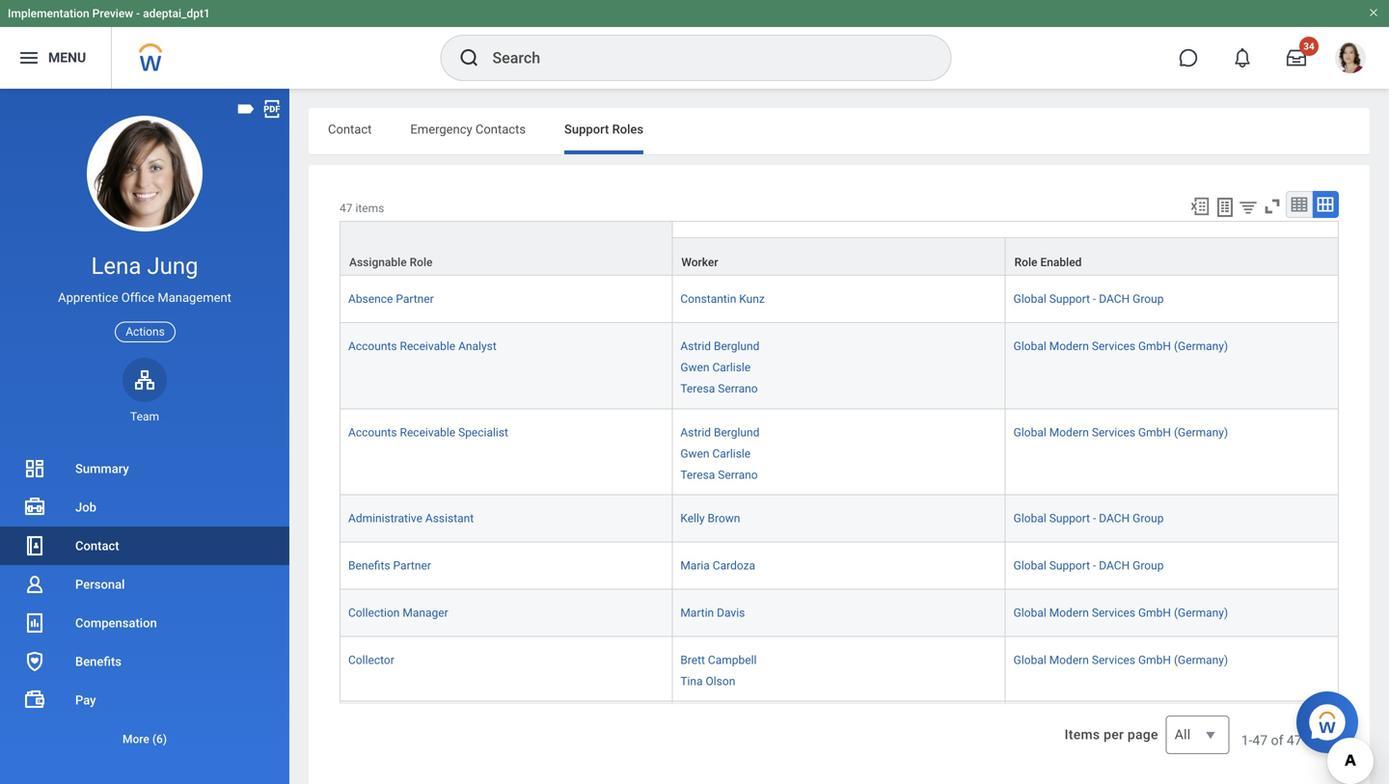 Task type: locate. For each thing, give the bounding box(es) containing it.
partner inside "absence partner" link
[[396, 292, 434, 306]]

2 astrid from the top
[[681, 426, 711, 439]]

teresa serrano up "kelly brown" link
[[681, 468, 758, 482]]

global modern services gmbh (germany) link for accounts receivable specialist
[[1014, 422, 1229, 439]]

serrano for analyst
[[718, 382, 758, 396]]

absence partner
[[348, 292, 434, 306]]

more (6)
[[123, 733, 167, 746]]

0 vertical spatial astrid berglund link
[[681, 336, 760, 353]]

martin
[[681, 607, 714, 620]]

2 vertical spatial global support - dach group link
[[1014, 555, 1164, 573]]

1 items selected list from the top
[[681, 336, 791, 397]]

summary
[[75, 462, 129, 476]]

- inside the menu banner
[[136, 7, 140, 20]]

accounts up administrative
[[348, 426, 397, 439]]

search image
[[458, 46, 481, 69]]

1 vertical spatial partner
[[393, 559, 431, 573]]

row
[[340, 237, 1339, 276], [340, 276, 1339, 323], [340, 323, 1339, 409], [340, 409, 1339, 496], [340, 496, 1339, 543], [340, 543, 1339, 590], [340, 590, 1339, 637], [340, 637, 1339, 702], [340, 702, 1339, 767]]

2 vertical spatial items selected list
[[681, 650, 788, 690]]

0 vertical spatial partner
[[396, 292, 434, 306]]

3 global support - dach group link from the top
[[1014, 555, 1164, 573]]

2 group from the top
[[1133, 512, 1164, 526]]

global modern services gmbh (germany) for collector
[[1014, 654, 1229, 667]]

assignable role
[[349, 256, 433, 269]]

1 vertical spatial gwen carlisle link
[[681, 443, 751, 461]]

6 row from the top
[[340, 543, 1339, 590]]

teresa for specialist
[[681, 468, 715, 482]]

role left enabled
[[1015, 256, 1038, 269]]

1 accounts from the top
[[348, 340, 397, 353]]

items selected list
[[681, 336, 791, 397], [681, 422, 791, 483], [681, 650, 788, 690]]

1 vertical spatial items selected list
[[681, 422, 791, 483]]

astrid down constantin
[[681, 340, 711, 353]]

menu
[[48, 50, 86, 66]]

1 serrano from the top
[[718, 382, 758, 396]]

3 global modern services gmbh (germany) link from the top
[[1014, 603, 1229, 620]]

1 services from the top
[[1092, 340, 1136, 353]]

1 gwen carlisle from the top
[[681, 361, 751, 375]]

benefits link
[[0, 643, 290, 681]]

3 gmbh from the top
[[1139, 607, 1172, 620]]

1 horizontal spatial items
[[1306, 733, 1339, 749]]

3 items selected list from the top
[[681, 650, 788, 690]]

office
[[121, 291, 155, 305]]

1 astrid berglund from the top
[[681, 340, 760, 353]]

global modern services gmbh (germany)
[[1014, 340, 1229, 353], [1014, 426, 1229, 439], [1014, 607, 1229, 620], [1014, 654, 1229, 667]]

(germany) for collector
[[1174, 654, 1229, 667]]

carlisle for accounts receivable specialist
[[713, 447, 751, 461]]

2 gwen carlisle link from the top
[[681, 443, 751, 461]]

partner
[[396, 292, 434, 306], [393, 559, 431, 573]]

0 vertical spatial berglund
[[714, 340, 760, 353]]

row containing collector
[[340, 637, 1339, 702]]

3 dach from the top
[[1099, 559, 1130, 573]]

2 teresa serrano link from the top
[[681, 465, 758, 482]]

berglund up 'brown'
[[714, 426, 760, 439]]

global for accounts receivable analyst
[[1014, 340, 1047, 353]]

actions button
[[115, 322, 175, 342]]

Search Workday  search field
[[493, 37, 911, 79]]

preview
[[92, 7, 133, 20]]

gmbh for collection manager
[[1139, 607, 1172, 620]]

tina
[[681, 675, 703, 689]]

lena
[[91, 252, 141, 280]]

benefits up collection
[[348, 559, 390, 573]]

3 group from the top
[[1133, 559, 1164, 573]]

7 global from the top
[[1014, 654, 1047, 667]]

0 vertical spatial global support - dach group link
[[1014, 289, 1164, 306]]

1 vertical spatial teresa serrano
[[681, 468, 758, 482]]

47
[[340, 202, 353, 215], [1253, 733, 1268, 749], [1287, 733, 1302, 749]]

adeptai_dpt1
[[143, 7, 210, 20]]

1 carlisle from the top
[[713, 361, 751, 375]]

fullscreen image
[[1262, 196, 1284, 217]]

1 horizontal spatial benefits
[[348, 559, 390, 573]]

1 vertical spatial benefits
[[75, 655, 122, 669]]

0 vertical spatial global support - dach group
[[1014, 292, 1164, 306]]

teresa serrano for accounts receivable specialist
[[681, 468, 758, 482]]

astrid berglund down constantin kunz
[[681, 340, 760, 353]]

cell
[[340, 702, 673, 767], [673, 702, 1006, 767], [1006, 702, 1339, 767]]

receivable inside accounts receivable specialist link
[[400, 426, 456, 439]]

specialist
[[458, 426, 509, 439]]

2 row from the top
[[340, 276, 1339, 323]]

0 horizontal spatial contact
[[75, 539, 119, 553]]

3 (germany) from the top
[[1174, 607, 1229, 620]]

serrano for specialist
[[718, 468, 758, 482]]

benefits image
[[23, 650, 46, 674]]

2 teresa from the top
[[681, 468, 715, 482]]

gwen carlisle link
[[681, 357, 751, 375], [681, 443, 751, 461]]

tab list
[[309, 108, 1370, 154]]

1 vertical spatial carlisle
[[713, 447, 751, 461]]

benefits inside row
[[348, 559, 390, 573]]

0 horizontal spatial 47
[[340, 202, 353, 215]]

carlisle down constantin kunz
[[713, 361, 751, 375]]

global
[[1014, 292, 1047, 306], [1014, 340, 1047, 353], [1014, 426, 1047, 439], [1014, 512, 1047, 526], [1014, 559, 1047, 573], [1014, 607, 1047, 620], [1014, 654, 1047, 667]]

0 vertical spatial gwen carlisle link
[[681, 357, 751, 375]]

brown
[[708, 512, 741, 526]]

2 astrid berglund link from the top
[[681, 422, 760, 439]]

services
[[1092, 340, 1136, 353], [1092, 426, 1136, 439], [1092, 607, 1136, 620], [1092, 654, 1136, 667]]

dach
[[1099, 292, 1130, 306], [1099, 512, 1130, 526], [1099, 559, 1130, 573]]

contact
[[328, 122, 372, 137], [75, 539, 119, 553]]

personal link
[[0, 566, 290, 604]]

1 gmbh from the top
[[1139, 340, 1172, 353]]

2 carlisle from the top
[[713, 447, 751, 461]]

2 global support - dach group link from the top
[[1014, 508, 1164, 526]]

dach for cardoza
[[1099, 559, 1130, 573]]

astrid berglund
[[681, 340, 760, 353], [681, 426, 760, 439]]

(6)
[[152, 733, 167, 746]]

manager
[[403, 607, 448, 620]]

teresa down constantin
[[681, 382, 715, 396]]

contact up 47 items
[[328, 122, 372, 137]]

carlisle
[[713, 361, 751, 375], [713, 447, 751, 461]]

0 vertical spatial benefits
[[348, 559, 390, 573]]

row containing benefits partner
[[340, 543, 1339, 590]]

1 vertical spatial teresa
[[681, 468, 715, 482]]

0 vertical spatial teresa serrano
[[681, 382, 758, 396]]

row containing administrative assistant
[[340, 496, 1339, 543]]

gmbh for accounts receivable analyst
[[1139, 340, 1172, 353]]

9 row from the top
[[340, 702, 1339, 767]]

serrano down kunz
[[718, 382, 758, 396]]

modern
[[1050, 340, 1089, 353], [1050, 426, 1089, 439], [1050, 607, 1089, 620], [1050, 654, 1089, 667]]

1 vertical spatial global support - dach group
[[1014, 512, 1164, 526]]

34
[[1304, 41, 1315, 52]]

0 vertical spatial gwen carlisle
[[681, 361, 751, 375]]

6 global from the top
[[1014, 607, 1047, 620]]

astrid berglund up "kelly brown" link
[[681, 426, 760, 439]]

47 right of
[[1287, 733, 1302, 749]]

teresa serrano down constantin kunz
[[681, 382, 758, 396]]

benefits up pay
[[75, 655, 122, 669]]

support for benefits partner
[[1050, 559, 1091, 573]]

view printable version (pdf) image
[[262, 98, 283, 120]]

items
[[356, 202, 384, 215], [1306, 733, 1339, 749]]

1 vertical spatial contact
[[75, 539, 119, 553]]

astrid berglund for accounts receivable analyst
[[681, 340, 760, 353]]

teresa serrano
[[681, 382, 758, 396], [681, 468, 758, 482]]

administrative
[[348, 512, 423, 526]]

global modern services gmbh (germany) link
[[1014, 336, 1229, 353], [1014, 422, 1229, 439], [1014, 603, 1229, 620], [1014, 650, 1229, 667]]

2 global modern services gmbh (germany) link from the top
[[1014, 422, 1229, 439]]

(germany)
[[1174, 340, 1229, 353], [1174, 426, 1229, 439], [1174, 607, 1229, 620], [1174, 654, 1229, 667]]

1 vertical spatial items
[[1306, 733, 1339, 749]]

accounts receivable analyst link
[[348, 336, 497, 353]]

astrid for analyst
[[681, 340, 711, 353]]

gwen down constantin
[[681, 361, 710, 375]]

astrid up "kelly brown" link
[[681, 426, 711, 439]]

3 global support - dach group from the top
[[1014, 559, 1164, 573]]

2 global from the top
[[1014, 340, 1047, 353]]

astrid berglund link down constantin kunz
[[681, 336, 760, 353]]

1 vertical spatial dach
[[1099, 512, 1130, 526]]

astrid berglund link for analyst
[[681, 336, 760, 353]]

1 horizontal spatial contact
[[328, 122, 372, 137]]

contact up 'personal'
[[75, 539, 119, 553]]

implementation preview -   adeptai_dpt1
[[8, 7, 210, 20]]

toolbar
[[1181, 191, 1339, 221]]

47 left of
[[1253, 733, 1268, 749]]

4 global modern services gmbh (germany) link from the top
[[1014, 650, 1229, 667]]

4 global modern services gmbh (germany) from the top
[[1014, 654, 1229, 667]]

list
[[0, 450, 290, 759]]

menu button
[[0, 27, 111, 89]]

emergency
[[411, 122, 473, 137]]

1 astrid berglund link from the top
[[681, 336, 760, 353]]

5 row from the top
[[340, 496, 1339, 543]]

analyst
[[458, 340, 497, 353]]

gwen
[[681, 361, 710, 375], [681, 447, 710, 461]]

absence partner link
[[348, 289, 434, 306]]

1 vertical spatial astrid
[[681, 426, 711, 439]]

0 horizontal spatial benefits
[[75, 655, 122, 669]]

1 vertical spatial receivable
[[400, 426, 456, 439]]

partner inside benefits partner link
[[393, 559, 431, 573]]

1 astrid from the top
[[681, 340, 711, 353]]

1 vertical spatial gwen carlisle
[[681, 447, 751, 461]]

1 (germany) from the top
[[1174, 340, 1229, 353]]

0 vertical spatial accounts
[[348, 340, 397, 353]]

4 modern from the top
[[1050, 654, 1089, 667]]

2 receivable from the top
[[400, 426, 456, 439]]

olson
[[706, 675, 736, 689]]

role inside popup button
[[1015, 256, 1038, 269]]

1 global from the top
[[1014, 292, 1047, 306]]

2 (germany) from the top
[[1174, 426, 1229, 439]]

berglund
[[714, 340, 760, 353], [714, 426, 760, 439]]

0 vertical spatial teresa
[[681, 382, 715, 396]]

1 vertical spatial astrid berglund
[[681, 426, 760, 439]]

2 vertical spatial group
[[1133, 559, 1164, 573]]

gwen for accounts receivable analyst
[[681, 361, 710, 375]]

0 vertical spatial dach
[[1099, 292, 1130, 306]]

2 role from the left
[[1015, 256, 1038, 269]]

serrano up 'brown'
[[718, 468, 758, 482]]

constantin
[[681, 292, 737, 306]]

global support - dach group
[[1014, 292, 1164, 306], [1014, 512, 1164, 526], [1014, 559, 1164, 573]]

teresa serrano link down constantin kunz
[[681, 379, 758, 396]]

contact inside list
[[75, 539, 119, 553]]

2 berglund from the top
[[714, 426, 760, 439]]

1 vertical spatial astrid berglund link
[[681, 422, 760, 439]]

0 vertical spatial carlisle
[[713, 361, 751, 375]]

1 group from the top
[[1133, 292, 1164, 306]]

1 teresa serrano from the top
[[681, 382, 758, 396]]

2 global support - dach group from the top
[[1014, 512, 1164, 526]]

4 global from the top
[[1014, 512, 1047, 526]]

collection manager
[[348, 607, 448, 620]]

global for benefits partner
[[1014, 559, 1047, 573]]

1 global support - dach group link from the top
[[1014, 289, 1164, 306]]

0 vertical spatial items
[[356, 202, 384, 215]]

receivable for specialist
[[400, 426, 456, 439]]

kelly brown link
[[681, 508, 741, 526]]

47 up assignable
[[340, 202, 353, 215]]

receivable left analyst
[[400, 340, 456, 353]]

1 vertical spatial berglund
[[714, 426, 760, 439]]

items per page element
[[1062, 705, 1230, 766]]

accounts receivable analyst
[[348, 340, 497, 353]]

3 modern from the top
[[1050, 607, 1089, 620]]

1 vertical spatial serrano
[[718, 468, 758, 482]]

0 vertical spatial serrano
[[718, 382, 758, 396]]

assignable role button
[[341, 222, 672, 275]]

accounts down absence
[[348, 340, 397, 353]]

accounts for accounts receivable specialist
[[348, 426, 397, 439]]

global support - dach group link
[[1014, 289, 1164, 306], [1014, 508, 1164, 526], [1014, 555, 1164, 573]]

1 row from the top
[[340, 237, 1339, 276]]

group for kelly brown
[[1133, 512, 1164, 526]]

berglund for accounts receivable analyst
[[714, 340, 760, 353]]

gmbh
[[1139, 340, 1172, 353], [1139, 426, 1172, 439], [1139, 607, 1172, 620], [1139, 654, 1172, 667]]

1 vertical spatial accounts
[[348, 426, 397, 439]]

0 vertical spatial receivable
[[400, 340, 456, 353]]

2 gmbh from the top
[[1139, 426, 1172, 439]]

serrano
[[718, 382, 758, 396], [718, 468, 758, 482]]

1 role from the left
[[410, 256, 433, 269]]

teresa up "kelly brown" link
[[681, 468, 715, 482]]

collector link
[[348, 650, 395, 667]]

astrid
[[681, 340, 711, 353], [681, 426, 711, 439]]

2 services from the top
[[1092, 426, 1136, 439]]

3 global modern services gmbh (germany) from the top
[[1014, 607, 1229, 620]]

1 modern from the top
[[1050, 340, 1089, 353]]

benefits inside list
[[75, 655, 122, 669]]

4 row from the top
[[340, 409, 1339, 496]]

tina olson
[[681, 675, 736, 689]]

1 horizontal spatial role
[[1015, 256, 1038, 269]]

astrid berglund link
[[681, 336, 760, 353], [681, 422, 760, 439]]

teresa serrano link up "kelly brown" link
[[681, 465, 758, 482]]

2 accounts from the top
[[348, 426, 397, 439]]

items right of
[[1306, 733, 1339, 749]]

items per page
[[1065, 727, 1159, 743]]

items inside 'status'
[[1306, 733, 1339, 749]]

gwen carlisle up "kelly brown" link
[[681, 447, 751, 461]]

4 gmbh from the top
[[1139, 654, 1172, 667]]

- for absence partner
[[1093, 292, 1097, 306]]

1 vertical spatial gwen
[[681, 447, 710, 461]]

contact link
[[0, 527, 290, 566]]

4 services from the top
[[1092, 654, 1136, 667]]

3 global from the top
[[1014, 426, 1047, 439]]

0 vertical spatial astrid
[[681, 340, 711, 353]]

2 astrid berglund from the top
[[681, 426, 760, 439]]

receivable left specialist
[[400, 426, 456, 439]]

2 teresa serrano from the top
[[681, 468, 758, 482]]

items up assignable
[[356, 202, 384, 215]]

global for collector
[[1014, 654, 1047, 667]]

5 global from the top
[[1014, 559, 1047, 573]]

role right assignable
[[410, 256, 433, 269]]

accounts
[[348, 340, 397, 353], [348, 426, 397, 439]]

3 row from the top
[[340, 323, 1339, 409]]

benefits for benefits
[[75, 655, 122, 669]]

2 gwen from the top
[[681, 447, 710, 461]]

2 vertical spatial dach
[[1099, 559, 1130, 573]]

1 receivable from the top
[[400, 340, 456, 353]]

emergency contacts
[[411, 122, 526, 137]]

0 vertical spatial gwen
[[681, 361, 710, 375]]

1 vertical spatial group
[[1133, 512, 1164, 526]]

0 horizontal spatial role
[[410, 256, 433, 269]]

0 vertical spatial group
[[1133, 292, 1164, 306]]

gwen carlisle down constantin kunz
[[681, 361, 751, 375]]

2 modern from the top
[[1050, 426, 1089, 439]]

collector
[[348, 654, 395, 667]]

enabled
[[1041, 256, 1082, 269]]

row containing accounts receivable specialist
[[340, 409, 1339, 496]]

berglund for accounts receivable specialist
[[714, 426, 760, 439]]

0 vertical spatial contact
[[328, 122, 372, 137]]

0 vertical spatial teresa serrano link
[[681, 379, 758, 396]]

gwen up "kelly brown" link
[[681, 447, 710, 461]]

constantin kunz
[[681, 292, 765, 306]]

1 berglund from the top
[[714, 340, 760, 353]]

0 vertical spatial items selected list
[[681, 336, 791, 397]]

2 vertical spatial global support - dach group
[[1014, 559, 1164, 573]]

1 global modern services gmbh (germany) from the top
[[1014, 340, 1229, 353]]

astrid berglund link up "kelly brown" link
[[681, 422, 760, 439]]

8 row from the top
[[340, 637, 1339, 702]]

4 (germany) from the top
[[1174, 654, 1229, 667]]

lena jung
[[91, 252, 198, 280]]

role
[[410, 256, 433, 269], [1015, 256, 1038, 269]]

2 gwen carlisle from the top
[[681, 447, 751, 461]]

1 gwen from the top
[[681, 361, 710, 375]]

1 dach from the top
[[1099, 292, 1130, 306]]

1 vertical spatial teresa serrano link
[[681, 465, 758, 482]]

carlisle up 'brown'
[[713, 447, 751, 461]]

1 teresa from the top
[[681, 382, 715, 396]]

1 gwen carlisle link from the top
[[681, 357, 751, 375]]

row containing accounts receivable analyst
[[340, 323, 1339, 409]]

3 services from the top
[[1092, 607, 1136, 620]]

gwen carlisle link up "kelly brown" link
[[681, 443, 751, 461]]

2 global modern services gmbh (germany) from the top
[[1014, 426, 1229, 439]]

2 serrano from the top
[[718, 468, 758, 482]]

tag image
[[235, 98, 257, 120]]

1 global modern services gmbh (germany) link from the top
[[1014, 336, 1229, 353]]

items selected list containing brett campbell
[[681, 650, 788, 690]]

receivable
[[400, 340, 456, 353], [400, 426, 456, 439]]

1 teresa serrano link from the top
[[681, 379, 758, 396]]

administrative assistant
[[348, 512, 474, 526]]

teresa serrano link for accounts receivable specialist
[[681, 465, 758, 482]]

2 dach from the top
[[1099, 512, 1130, 526]]

gwen carlisle link down constantin kunz
[[681, 357, 751, 375]]

global modern services gmbh (germany) link for collection manager
[[1014, 603, 1229, 620]]

1 vertical spatial global support - dach group link
[[1014, 508, 1164, 526]]

2 items selected list from the top
[[681, 422, 791, 483]]

expand table image
[[1316, 195, 1336, 214]]

7 row from the top
[[340, 590, 1339, 637]]

partner down administrative assistant
[[393, 559, 431, 573]]

-
[[136, 7, 140, 20], [1093, 292, 1097, 306], [1093, 512, 1097, 526], [1093, 559, 1097, 573]]

receivable inside the accounts receivable analyst link
[[400, 340, 456, 353]]

berglund down constantin kunz
[[714, 340, 760, 353]]

partner down assignable role
[[396, 292, 434, 306]]

0 horizontal spatial items
[[356, 202, 384, 215]]

0 vertical spatial astrid berglund
[[681, 340, 760, 353]]



Task type: describe. For each thing, give the bounding box(es) containing it.
pay image
[[23, 689, 46, 712]]

global for accounts receivable specialist
[[1014, 426, 1047, 439]]

notifications large image
[[1233, 48, 1253, 68]]

modern for accounts receivable analyst
[[1050, 340, 1089, 353]]

list containing summary
[[0, 450, 290, 759]]

2 cell from the left
[[673, 702, 1006, 767]]

actions
[[126, 325, 165, 339]]

modern for collector
[[1050, 654, 1089, 667]]

compensation image
[[23, 612, 46, 635]]

martin davis link
[[681, 603, 745, 620]]

apprentice office management
[[58, 291, 232, 305]]

page
[[1128, 727, 1159, 743]]

1 cell from the left
[[340, 702, 673, 767]]

export to excel image
[[1190, 196, 1211, 217]]

martin davis
[[681, 607, 745, 620]]

absence
[[348, 292, 393, 306]]

gwen for accounts receivable specialist
[[681, 447, 710, 461]]

benefits for benefits partner
[[348, 559, 390, 573]]

services for collection manager
[[1092, 607, 1136, 620]]

modern for collection manager
[[1050, 607, 1089, 620]]

profile logan mcneil image
[[1336, 42, 1367, 77]]

items selected list for specialist
[[681, 422, 791, 483]]

kunz
[[739, 292, 765, 306]]

services for accounts receivable analyst
[[1092, 340, 1136, 353]]

services for accounts receivable specialist
[[1092, 426, 1136, 439]]

services for collector
[[1092, 654, 1136, 667]]

table image
[[1290, 195, 1310, 214]]

astrid berglund link for specialist
[[681, 422, 760, 439]]

global modern services gmbh (germany) for accounts receivable specialist
[[1014, 426, 1229, 439]]

team link
[[123, 358, 167, 425]]

support for administrative assistant
[[1050, 512, 1091, 526]]

row containing worker
[[340, 237, 1339, 276]]

implementation
[[8, 7, 89, 20]]

tina olson link
[[681, 671, 736, 689]]

job
[[75, 500, 96, 515]]

1-47 of 47 items status
[[1242, 732, 1339, 751]]

global for administrative assistant
[[1014, 512, 1047, 526]]

brett campbell
[[681, 654, 757, 667]]

more
[[123, 733, 149, 746]]

contact inside tab list
[[328, 122, 372, 137]]

collection manager link
[[348, 603, 448, 620]]

more (6) button
[[0, 720, 290, 759]]

row containing collection manager
[[340, 590, 1339, 637]]

gwen carlisle for accounts receivable specialist
[[681, 447, 751, 461]]

dach for brown
[[1099, 512, 1130, 526]]

(germany) for collection manager
[[1174, 607, 1229, 620]]

personal
[[75, 578, 125, 592]]

collection
[[348, 607, 400, 620]]

job image
[[23, 496, 46, 519]]

contacts
[[476, 122, 526, 137]]

benefits partner link
[[348, 555, 431, 573]]

global modern services gmbh (germany) for collection manager
[[1014, 607, 1229, 620]]

items
[[1065, 727, 1100, 743]]

tab list containing contact
[[309, 108, 1370, 154]]

gwen carlisle link for specialist
[[681, 443, 751, 461]]

1 global support - dach group from the top
[[1014, 292, 1164, 306]]

modern for accounts receivable specialist
[[1050, 426, 1089, 439]]

accounts receivable specialist
[[348, 426, 509, 439]]

navigation pane region
[[0, 89, 290, 785]]

role inside popup button
[[410, 256, 433, 269]]

campbell
[[708, 654, 757, 667]]

personal image
[[23, 573, 46, 596]]

close environment banner image
[[1368, 7, 1380, 18]]

gmbh for collector
[[1139, 654, 1172, 667]]

global support - dach group link for cardoza
[[1014, 555, 1164, 573]]

of
[[1272, 733, 1284, 749]]

menu banner
[[0, 0, 1390, 89]]

team lena jung element
[[123, 409, 167, 425]]

contact image
[[23, 535, 46, 558]]

team
[[130, 410, 159, 424]]

accounts receivable specialist link
[[348, 422, 509, 439]]

roles
[[612, 122, 644, 137]]

administrative assistant link
[[348, 508, 474, 526]]

1 horizontal spatial 47
[[1253, 733, 1268, 749]]

maria cardoza link
[[681, 555, 756, 573]]

more (6) button
[[0, 728, 290, 751]]

global support - dach group for maria cardoza
[[1014, 559, 1164, 573]]

3 cell from the left
[[1006, 702, 1339, 767]]

apprentice
[[58, 291, 118, 305]]

job link
[[0, 488, 290, 527]]

accounts for accounts receivable analyst
[[348, 340, 397, 353]]

cardoza
[[713, 559, 756, 573]]

2 horizontal spatial 47
[[1287, 733, 1302, 749]]

global support - dach group link for brown
[[1014, 508, 1164, 526]]

benefits partner
[[348, 559, 431, 573]]

role enabled
[[1015, 256, 1082, 269]]

47 items
[[340, 202, 384, 215]]

global modern services gmbh (germany) link for collector
[[1014, 650, 1229, 667]]

gmbh for accounts receivable specialist
[[1139, 426, 1172, 439]]

astrid berglund for accounts receivable specialist
[[681, 426, 760, 439]]

global for collection manager
[[1014, 607, 1047, 620]]

summary link
[[0, 450, 290, 488]]

brett campbell link
[[681, 650, 757, 667]]

summary image
[[23, 457, 46, 481]]

jung
[[147, 252, 198, 280]]

astrid for specialist
[[681, 426, 711, 439]]

partner for absence partner
[[396, 292, 434, 306]]

global support - dach group for kelly brown
[[1014, 512, 1164, 526]]

- for benefits partner
[[1093, 559, 1097, 573]]

select to filter grid data image
[[1238, 197, 1259, 217]]

kelly brown
[[681, 512, 741, 526]]

management
[[158, 291, 232, 305]]

pay link
[[0, 681, 290, 720]]

support for absence partner
[[1050, 292, 1091, 306]]

items selected list for analyst
[[681, 336, 791, 397]]

inbox large image
[[1287, 48, 1307, 68]]

receivable for analyst
[[400, 340, 456, 353]]

global modern services gmbh (germany) link for accounts receivable analyst
[[1014, 336, 1229, 353]]

worker button
[[673, 238, 1005, 275]]

worker
[[682, 256, 719, 269]]

assignable role row
[[340, 221, 1339, 276]]

constantin kunz link
[[681, 289, 765, 306]]

partner for benefits partner
[[393, 559, 431, 573]]

teresa serrano link for accounts receivable analyst
[[681, 379, 758, 396]]

34 button
[[1276, 37, 1319, 79]]

brett
[[681, 654, 705, 667]]

davis
[[717, 607, 745, 620]]

1-
[[1242, 733, 1253, 749]]

compensation
[[75, 616, 157, 631]]

global modern services gmbh (germany) for accounts receivable analyst
[[1014, 340, 1229, 353]]

- for administrative assistant
[[1093, 512, 1097, 526]]

maria
[[681, 559, 710, 573]]

(germany) for accounts receivable analyst
[[1174, 340, 1229, 353]]

gwen carlisle for accounts receivable analyst
[[681, 361, 751, 375]]

support roles
[[565, 122, 644, 137]]

gwen carlisle link for analyst
[[681, 357, 751, 375]]

teresa serrano for accounts receivable analyst
[[681, 382, 758, 396]]

assistant
[[426, 512, 474, 526]]

role enabled button
[[1006, 238, 1339, 275]]

row containing absence partner
[[340, 276, 1339, 323]]

1-47 of 47 items
[[1242, 733, 1339, 749]]

group for maria cardoza
[[1133, 559, 1164, 573]]

export to worksheets image
[[1214, 196, 1237, 219]]

(germany) for accounts receivable specialist
[[1174, 426, 1229, 439]]

view team image
[[133, 368, 156, 392]]

pay
[[75, 693, 96, 708]]

per
[[1104, 727, 1124, 743]]

kelly
[[681, 512, 705, 526]]

carlisle for accounts receivable analyst
[[713, 361, 751, 375]]

assignable
[[349, 256, 407, 269]]

global for absence partner
[[1014, 292, 1047, 306]]

teresa for analyst
[[681, 382, 715, 396]]

compensation link
[[0, 604, 290, 643]]

maria cardoza
[[681, 559, 756, 573]]

justify image
[[17, 46, 41, 69]]



Task type: vqa. For each thing, say whether or not it's contained in the screenshot.
Team
yes



